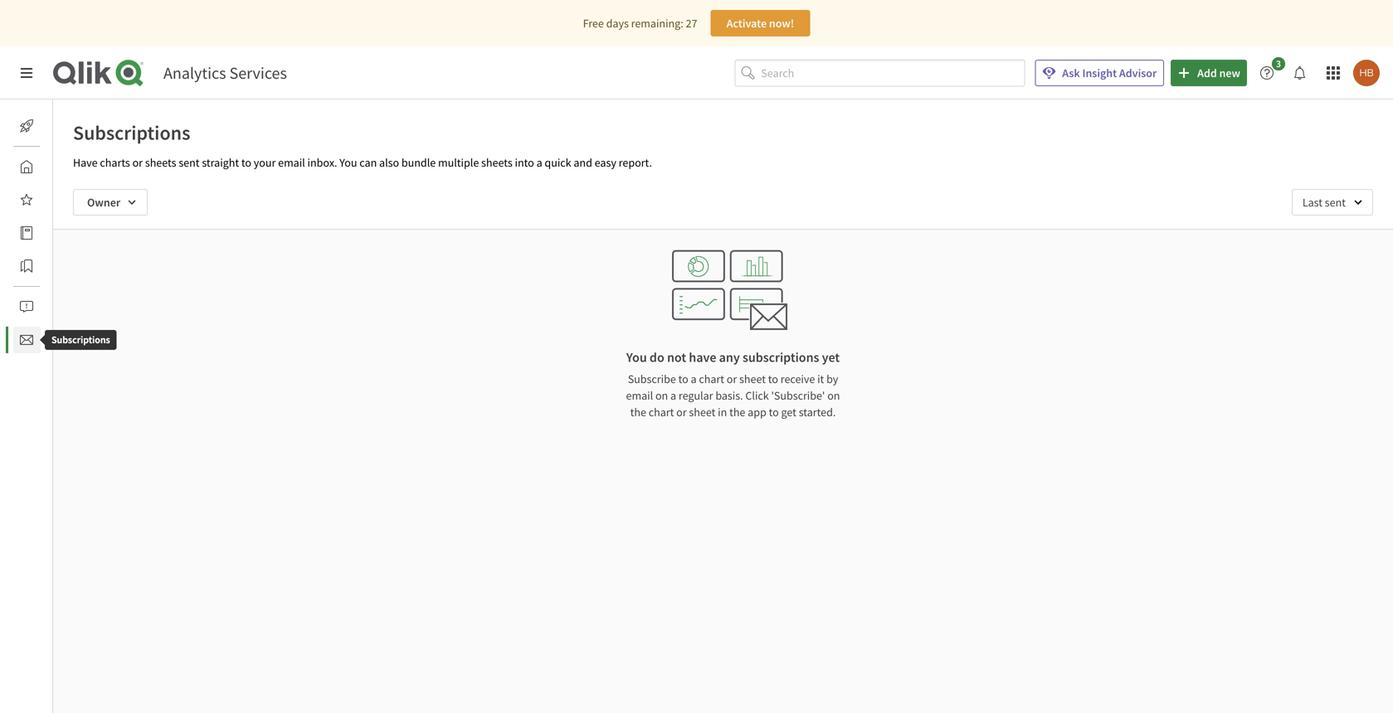 Task type: describe. For each thing, give the bounding box(es) containing it.
do
[[650, 349, 664, 366]]

inbox.
[[307, 155, 337, 170]]

0 vertical spatial sent
[[179, 155, 200, 170]]

Last sent field
[[1292, 189, 1373, 216]]

free
[[583, 16, 604, 31]]

2 sheets from the left
[[481, 155, 513, 170]]

add new
[[1197, 66, 1240, 80]]

to left get
[[769, 405, 779, 420]]

searchbar element
[[735, 59, 1025, 87]]

sent inside field
[[1325, 195, 1346, 210]]

charts
[[100, 155, 130, 170]]

catalog link
[[13, 220, 90, 246]]

get
[[781, 405, 796, 420]]

regular
[[679, 388, 713, 403]]

ask insight advisor button
[[1035, 60, 1164, 86]]

subscriptions
[[743, 349, 819, 366]]

free days remaining: 27
[[583, 16, 697, 31]]

quick
[[545, 155, 571, 170]]

0 vertical spatial sheet
[[739, 372, 766, 387]]

also
[[379, 155, 399, 170]]

bundle
[[402, 155, 436, 170]]

filters region
[[53, 176, 1393, 229]]

your
[[254, 155, 276, 170]]

0 horizontal spatial email
[[278, 155, 305, 170]]

2 on from the left
[[827, 388, 840, 403]]

advisor
[[1119, 66, 1157, 80]]

activate now!
[[727, 16, 794, 31]]

27
[[686, 16, 697, 31]]

any
[[719, 349, 740, 366]]

app
[[748, 405, 766, 420]]

to left your at the left top
[[241, 155, 251, 170]]

remaining:
[[631, 16, 683, 31]]

activate
[[727, 16, 767, 31]]

can
[[359, 155, 377, 170]]

not
[[667, 349, 686, 366]]

easy
[[595, 155, 616, 170]]

you do not have any subscriptions yet subscribe to a chart or sheet to receive it by email on a regular basis. click 'subscribe' on the chart or sheet in the app to get started.
[[626, 349, 840, 420]]

home
[[53, 159, 82, 174]]

Search text field
[[761, 59, 1025, 87]]

multiple
[[438, 155, 479, 170]]

email inside you do not have any subscriptions yet subscribe to a chart or sheet to receive it by email on a regular basis. click 'subscribe' on the chart or sheet in the app to get started.
[[626, 388, 653, 403]]

howard brown image
[[1353, 60, 1380, 86]]

you inside you do not have any subscriptions yet subscribe to a chart or sheet to receive it by email on a regular basis. click 'subscribe' on the chart or sheet in the app to get started.
[[626, 349, 647, 366]]

1 vertical spatial or
[[727, 372, 737, 387]]

insight
[[1082, 66, 1117, 80]]

0 vertical spatial subscriptions
[[73, 120, 190, 145]]

in
[[718, 405, 727, 420]]

'subscribe'
[[771, 388, 825, 403]]

0 horizontal spatial or
[[132, 155, 143, 170]]

by
[[826, 372, 838, 387]]



Task type: locate. For each thing, give the bounding box(es) containing it.
sent left straight
[[179, 155, 200, 170]]

add new button
[[1171, 60, 1247, 86]]

days
[[606, 16, 629, 31]]

a
[[536, 155, 542, 170], [691, 372, 697, 387], [670, 388, 676, 403]]

email down subscribe
[[626, 388, 653, 403]]

subscriptions up charts
[[73, 120, 190, 145]]

last sent
[[1303, 195, 1346, 210]]

1 horizontal spatial email
[[626, 388, 653, 403]]

1 horizontal spatial sheets
[[481, 155, 513, 170]]

1 vertical spatial a
[[691, 372, 697, 387]]

0 vertical spatial email
[[278, 155, 305, 170]]

1 horizontal spatial a
[[670, 388, 676, 403]]

email right your at the left top
[[278, 155, 305, 170]]

0 horizontal spatial on
[[655, 388, 668, 403]]

2 vertical spatial a
[[670, 388, 676, 403]]

1 vertical spatial chart
[[649, 405, 674, 420]]

to down "subscriptions"
[[768, 372, 778, 387]]

a up regular
[[691, 372, 697, 387]]

the right in on the bottom of the page
[[729, 405, 745, 420]]

owner
[[87, 195, 120, 210]]

chart
[[699, 372, 724, 387], [649, 405, 674, 420]]

2 horizontal spatial or
[[727, 372, 737, 387]]

activate now! link
[[711, 10, 810, 37]]

or
[[132, 155, 143, 170], [727, 372, 737, 387], [676, 405, 687, 420]]

1 horizontal spatial the
[[729, 405, 745, 420]]

click
[[745, 388, 769, 403]]

2 the from the left
[[729, 405, 745, 420]]

analytics
[[163, 63, 226, 83]]

alerts link
[[13, 294, 81, 320]]

0 horizontal spatial a
[[536, 155, 542, 170]]

the down subscribe
[[630, 405, 646, 420]]

you left do
[[626, 349, 647, 366]]

0 vertical spatial a
[[536, 155, 542, 170]]

into
[[515, 155, 534, 170]]

open sidebar menu image
[[20, 66, 33, 80]]

on down by
[[827, 388, 840, 403]]

2 horizontal spatial a
[[691, 372, 697, 387]]

it
[[817, 372, 824, 387]]

1 vertical spatial sent
[[1325, 195, 1346, 210]]

1 vertical spatial email
[[626, 388, 653, 403]]

sheets left into
[[481, 155, 513, 170]]

1 the from the left
[[630, 405, 646, 420]]

favorites image
[[20, 193, 33, 207]]

0 vertical spatial chart
[[699, 372, 724, 387]]

ask insight advisor
[[1062, 66, 1157, 80]]

sheet
[[739, 372, 766, 387], [689, 405, 716, 420]]

1 horizontal spatial or
[[676, 405, 687, 420]]

or right charts
[[132, 155, 143, 170]]

sent right last
[[1325, 195, 1346, 210]]

chart down subscribe
[[649, 405, 674, 420]]

the
[[630, 405, 646, 420], [729, 405, 745, 420]]

1 on from the left
[[655, 388, 668, 403]]

receive
[[781, 372, 815, 387]]

ask
[[1062, 66, 1080, 80]]

have
[[689, 349, 716, 366]]

1 horizontal spatial sent
[[1325, 195, 1346, 210]]

sent
[[179, 155, 200, 170], [1325, 195, 1346, 210]]

home link
[[13, 154, 82, 180]]

alerts image
[[20, 300, 33, 314]]

analytics services element
[[163, 63, 287, 83]]

to up regular
[[678, 372, 688, 387]]

on
[[655, 388, 668, 403], [827, 388, 840, 403]]

1 vertical spatial sheet
[[689, 405, 716, 420]]

owner button
[[73, 189, 148, 216]]

2 vertical spatial or
[[676, 405, 687, 420]]

sheet up click
[[739, 372, 766, 387]]

last
[[1303, 195, 1323, 210]]

0 vertical spatial you
[[340, 155, 357, 170]]

3 button
[[1254, 57, 1290, 86]]

catalog
[[53, 226, 90, 241]]

subscriptions tooltip
[[33, 330, 128, 350]]

you
[[340, 155, 357, 170], [626, 349, 647, 366]]

navigation pane element
[[0, 106, 90, 360]]

1 horizontal spatial sheet
[[739, 372, 766, 387]]

0 horizontal spatial sheet
[[689, 405, 716, 420]]

collections image
[[20, 260, 33, 273]]

report.
[[619, 155, 652, 170]]

0 horizontal spatial the
[[630, 405, 646, 420]]

have
[[73, 155, 98, 170]]

and
[[574, 155, 592, 170]]

1 horizontal spatial you
[[626, 349, 647, 366]]

1 sheets from the left
[[145, 155, 176, 170]]

0 horizontal spatial sent
[[179, 155, 200, 170]]

0 horizontal spatial you
[[340, 155, 357, 170]]

analytics services
[[163, 63, 287, 83]]

on down subscribe
[[655, 388, 668, 403]]

a left regular
[[670, 388, 676, 403]]

1 vertical spatial you
[[626, 349, 647, 366]]

subscriptions inside "tooltip"
[[51, 334, 110, 346]]

3
[[1276, 57, 1281, 70]]

chart up regular
[[699, 372, 724, 387]]

yet
[[822, 349, 840, 366]]

1 horizontal spatial on
[[827, 388, 840, 403]]

0 horizontal spatial sheets
[[145, 155, 176, 170]]

started.
[[799, 405, 836, 420]]

email
[[278, 155, 305, 170], [626, 388, 653, 403]]

or up basis.
[[727, 372, 737, 387]]

sheets right charts
[[145, 155, 176, 170]]

have charts or sheets sent straight to your email inbox. you can also bundle multiple sheets into a quick and easy report.
[[73, 155, 652, 170]]

now!
[[769, 16, 794, 31]]

add
[[1197, 66, 1217, 80]]

1 vertical spatial subscriptions
[[51, 334, 110, 346]]

you left can
[[340, 155, 357, 170]]

subscriptions
[[73, 120, 190, 145], [51, 334, 110, 346]]

1 horizontal spatial chart
[[699, 372, 724, 387]]

straight
[[202, 155, 239, 170]]

0 horizontal spatial chart
[[649, 405, 674, 420]]

sheets
[[145, 155, 176, 170], [481, 155, 513, 170]]

subscribe
[[628, 372, 676, 387]]

or down regular
[[676, 405, 687, 420]]

alerts
[[53, 300, 81, 314]]

services
[[229, 63, 287, 83]]

basis.
[[716, 388, 743, 403]]

0 vertical spatial or
[[132, 155, 143, 170]]

sheet down regular
[[689, 405, 716, 420]]

new
[[1219, 66, 1240, 80]]

to
[[241, 155, 251, 170], [678, 372, 688, 387], [768, 372, 778, 387], [769, 405, 779, 420]]

a right into
[[536, 155, 542, 170]]

subscriptions down alerts
[[51, 334, 110, 346]]



Task type: vqa. For each thing, say whether or not it's contained in the screenshot.
The Get
yes



